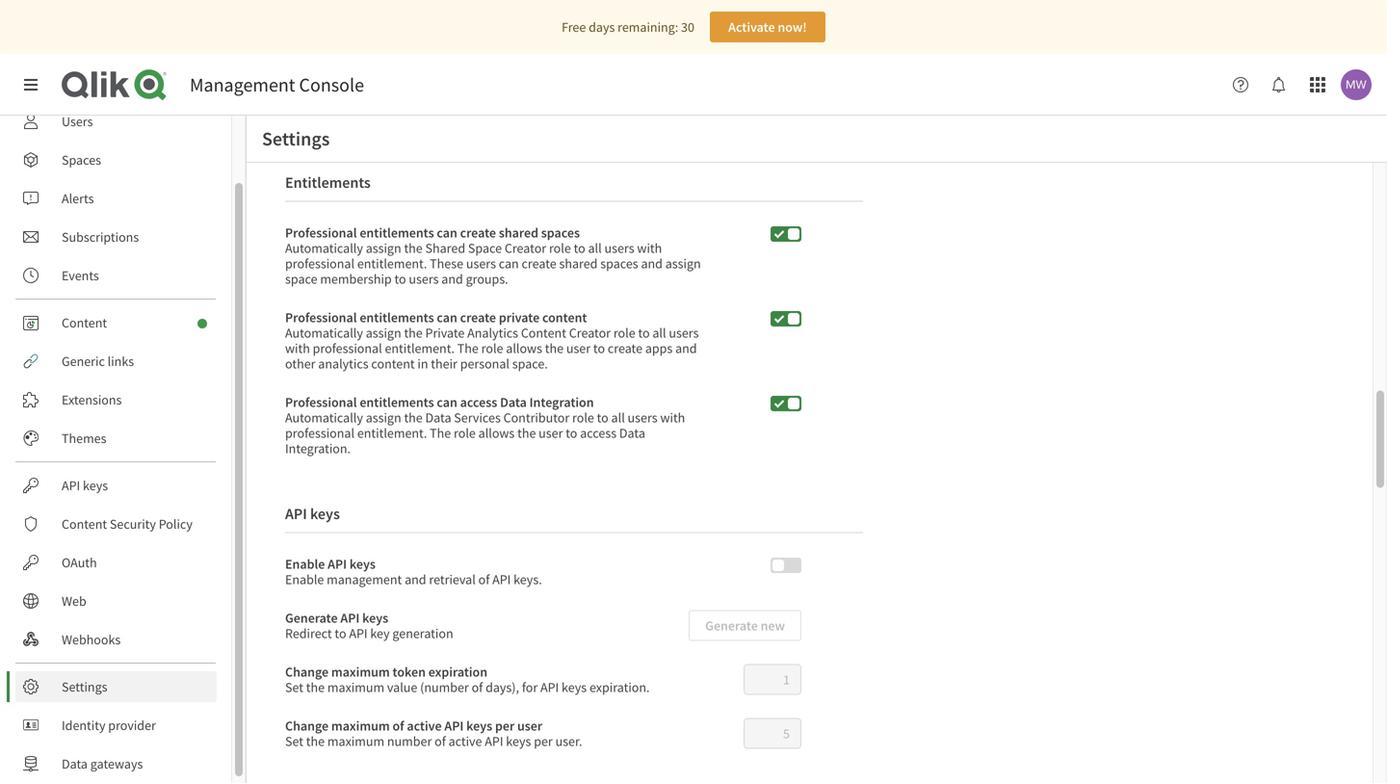 Task type: vqa. For each thing, say whether or not it's contained in the screenshot.
Data gateways link on the left of page
yes



Task type: locate. For each thing, give the bounding box(es) containing it.
active down (number
[[407, 717, 442, 735]]

1 horizontal spatial shared
[[559, 255, 598, 272]]

of right retrieval
[[479, 571, 490, 588]]

automatically inside 'professional entitlements can create private content automatically assign the private analytics content creator role to all users with professional entitlement. the role allows the user to create apps and other analytics content in their personal space.'
[[285, 324, 363, 341]]

1 vertical spatial the
[[430, 424, 451, 442]]

2 set from the top
[[285, 733, 304, 750]]

security
[[110, 516, 156, 533]]

1 professional from the top
[[285, 224, 357, 241]]

and left retrieval
[[405, 571, 426, 588]]

data gateways link
[[15, 749, 217, 780]]

professional inside professional entitlements can access data integration automatically assign the data services contributor role to all users with professional entitlement. the role allows the user to access data integration.
[[285, 424, 355, 442]]

all inside professional entitlements can access data integration automatically assign the data services contributor role to all users with professional entitlement. the role allows the user to access data integration.
[[611, 409, 625, 426]]

change for set the maximum value (number of days), for api keys expiration.
[[285, 663, 329, 681]]

of right the number
[[435, 733, 446, 750]]

content inside 'professional entitlements can create private content automatically assign the private analytics content creator role to all users with professional entitlement. the role allows the user to create apps and other analytics content in their personal space.'
[[521, 324, 567, 341]]

can up these
[[437, 224, 458, 241]]

allows down personal
[[479, 424, 515, 442]]

assign inside professional entitlements can access data integration automatically assign the data services contributor role to all users with professional entitlement. the role allows the user to access data integration.
[[366, 409, 401, 426]]

assign for integration.
[[366, 409, 401, 426]]

1 horizontal spatial creator
[[569, 324, 611, 341]]

api keys inside navigation pane element
[[62, 477, 108, 494]]

0 vertical spatial with
[[637, 239, 662, 257]]

number
[[387, 733, 432, 750]]

0 horizontal spatial all
[[588, 239, 602, 257]]

maximum left the number
[[328, 733, 385, 750]]

create right groups.
[[522, 255, 557, 272]]

entitlements up in
[[360, 309, 434, 326]]

1 vertical spatial with
[[285, 340, 310, 357]]

data down identity
[[62, 755, 88, 773]]

2 horizontal spatial all
[[653, 324, 666, 341]]

2 vertical spatial all
[[611, 409, 625, 426]]

per
[[495, 717, 515, 735], [534, 733, 553, 750]]

1 horizontal spatial content
[[542, 309, 587, 326]]

professional
[[285, 255, 355, 272], [313, 340, 382, 357], [285, 424, 355, 442]]

active right the number
[[449, 733, 482, 750]]

policy
[[159, 516, 193, 533]]

1 set from the top
[[285, 679, 304, 696]]

api keys link
[[15, 470, 217, 501]]

entitlement. left these
[[357, 255, 427, 272]]

1 vertical spatial professional
[[285, 309, 357, 326]]

1 horizontal spatial the
[[458, 340, 479, 357]]

oauth link
[[15, 547, 217, 578]]

0 vertical spatial all
[[588, 239, 602, 257]]

users inside 'professional entitlements can create private content automatically assign the private analytics content creator role to all users with professional entitlement. the role allows the user to create apps and other analytics content in their personal space.'
[[669, 324, 699, 341]]

0 vertical spatial change
[[285, 663, 329, 681]]

assign
[[366, 239, 401, 257], [666, 255, 701, 272], [366, 324, 401, 341], [366, 409, 401, 426]]

access
[[460, 394, 497, 411], [580, 424, 617, 442]]

2 change from the top
[[285, 717, 329, 735]]

maximum down the key
[[331, 663, 390, 681]]

0 vertical spatial automatically
[[285, 239, 363, 257]]

professional inside professional entitlements can create shared spaces automatically assign the shared space creator role to all users with professional entitlement. these users can create shared spaces and assign space membership to users and groups.
[[285, 224, 357, 241]]

data gateways
[[62, 755, 143, 773]]

close sidebar menu image
[[23, 77, 39, 93]]

2 vertical spatial professional
[[285, 394, 357, 411]]

management
[[190, 73, 295, 97]]

change
[[285, 663, 329, 681], [285, 717, 329, 735]]

settings up identity
[[62, 678, 107, 696]]

days
[[589, 18, 615, 36]]

1 automatically from the top
[[285, 239, 363, 257]]

1 vertical spatial set
[[285, 733, 304, 750]]

the
[[458, 340, 479, 357], [430, 424, 451, 442]]

generate
[[285, 609, 338, 627]]

redirect
[[285, 625, 332, 642]]

entitlement. inside professional entitlements can access data integration automatically assign the data services contributor role to all users with professional entitlement. the role allows the user to access data integration.
[[357, 424, 427, 442]]

extensions
[[62, 391, 122, 409]]

shared
[[499, 224, 539, 241], [559, 255, 598, 272]]

0 horizontal spatial per
[[495, 717, 515, 735]]

entitlements for data
[[360, 394, 434, 411]]

of left days),
[[472, 679, 483, 696]]

1 vertical spatial settings
[[62, 678, 107, 696]]

console
[[299, 73, 364, 97]]

can up their
[[437, 309, 458, 326]]

2 vertical spatial entitlement.
[[357, 424, 427, 442]]

2 vertical spatial user
[[517, 717, 543, 735]]

settings inside 'link'
[[62, 678, 107, 696]]

the inside professional entitlements can access data integration automatically assign the data services contributor role to all users with professional entitlement. the role allows the user to access data integration.
[[430, 424, 451, 442]]

entitlements for private
[[360, 309, 434, 326]]

user down integration
[[539, 424, 563, 442]]

assign inside 'professional entitlements can create private content automatically assign the private analytics content creator role to all users with professional entitlement. the role allows the user to create apps and other analytics content in their personal space.'
[[366, 324, 401, 341]]

with inside professional entitlements can create shared spaces automatically assign the shared space creator role to all users with professional entitlement. these users can create shared spaces and assign space membership to users and groups.
[[637, 239, 662, 257]]

automatically inside professional entitlements can create shared spaces automatically assign the shared space creator role to all users with professional entitlement. these users can create shared spaces and assign space membership to users and groups.
[[285, 239, 363, 257]]

data down apps
[[619, 424, 645, 442]]

the inside 'professional entitlements can create private content automatically assign the private analytics content creator role to all users with professional entitlement. the role allows the user to create apps and other analytics content in their personal space.'
[[458, 340, 479, 357]]

identity provider link
[[15, 710, 217, 741]]

professional entitlements can create private content automatically assign the private analytics content creator role to all users with professional entitlement. the role allows the user to create apps and other analytics content in their personal space.
[[285, 309, 699, 372]]

2 professional from the top
[[285, 309, 357, 326]]

and right apps
[[676, 340, 697, 357]]

management console element
[[190, 73, 364, 97]]

automatically up the analytics
[[285, 324, 363, 341]]

the up integration
[[545, 340, 564, 357]]

0 horizontal spatial settings
[[62, 678, 107, 696]]

data
[[500, 394, 527, 411], [425, 409, 451, 426], [619, 424, 645, 442], [62, 755, 88, 773]]

3 entitlements from the top
[[360, 394, 434, 411]]

0 vertical spatial api keys
[[62, 477, 108, 494]]

can inside professional entitlements can access data integration automatically assign the data services contributor role to all users with professional entitlement. the role allows the user to access data integration.
[[437, 394, 458, 411]]

content up "generic"
[[62, 314, 107, 331]]

entitlement. inside 'professional entitlements can create private content automatically assign the private analytics content creator role to all users with professional entitlement. the role allows the user to create apps and other analytics content in their personal space.'
[[385, 340, 455, 357]]

per down days),
[[495, 717, 515, 735]]

the down in
[[404, 409, 423, 426]]

professional down other
[[285, 424, 355, 442]]

entitlements up these
[[360, 224, 434, 241]]

professional inside 'professional entitlements can create private content automatically assign the private analytics content creator role to all users with professional entitlement. the role allows the user to create apps and other analytics content in their personal space.'
[[285, 309, 357, 326]]

allows down private
[[506, 340, 542, 357]]

2 vertical spatial professional
[[285, 424, 355, 442]]

user
[[566, 340, 591, 357], [539, 424, 563, 442], [517, 717, 543, 735]]

keys up generate api keys redirect to api key generation
[[350, 555, 376, 573]]

professional down space
[[285, 309, 357, 326]]

1 vertical spatial allows
[[479, 424, 515, 442]]

1 vertical spatial change
[[285, 717, 329, 735]]

api keys down themes
[[62, 477, 108, 494]]

None field
[[745, 665, 801, 694], [745, 719, 801, 748], [745, 665, 801, 694], [745, 719, 801, 748]]

the inside change maximum of active api keys per user set the maximum number of active api keys per user.
[[306, 733, 325, 750]]

1 vertical spatial spaces
[[601, 255, 639, 272]]

can down their
[[437, 394, 458, 411]]

set inside change maximum token expiration set the maximum value (number of days), for api keys expiration.
[[285, 679, 304, 696]]

professional for automatically assign the data services contributor role to all users with professional entitlement. the role allows the user to access data integration.
[[285, 394, 357, 411]]

generic links link
[[15, 346, 217, 377]]

2 vertical spatial automatically
[[285, 409, 363, 426]]

professional up space
[[285, 224, 357, 241]]

professional inside professional entitlements can create shared spaces automatically assign the shared space creator role to all users with professional entitlement. these users can create shared spaces and assign space membership to users and groups.
[[285, 255, 355, 272]]

the left the number
[[306, 733, 325, 750]]

spaces
[[541, 224, 580, 241], [601, 255, 639, 272]]

shared up groups.
[[499, 224, 539, 241]]

space
[[285, 270, 318, 288]]

0 horizontal spatial content
[[371, 355, 415, 372]]

themes link
[[15, 423, 217, 454]]

2 enable from the top
[[285, 571, 324, 588]]

with for professional entitlements can access data integration automatically assign the data services contributor role to all users with professional entitlement. the role allows the user to access data integration.
[[660, 409, 685, 426]]

access down personal
[[460, 394, 497, 411]]

1 horizontal spatial all
[[611, 409, 625, 426]]

api keys down integration.
[[285, 504, 340, 524]]

shared right groups.
[[559, 255, 598, 272]]

these
[[430, 255, 464, 272]]

30
[[681, 18, 695, 36]]

entitlements
[[360, 224, 434, 241], [360, 309, 434, 326], [360, 394, 434, 411]]

keys up content security policy link
[[83, 477, 108, 494]]

keys right for
[[562, 679, 587, 696]]

remaining:
[[618, 18, 679, 36]]

content
[[542, 309, 587, 326], [371, 355, 415, 372]]

content up space.
[[521, 324, 567, 341]]

data inside navigation pane element
[[62, 755, 88, 773]]

active
[[407, 717, 442, 735], [449, 733, 482, 750]]

to
[[574, 239, 586, 257], [395, 270, 406, 288], [638, 324, 650, 341], [593, 340, 605, 357], [597, 409, 609, 426], [566, 424, 578, 442], [335, 625, 346, 642]]

content up oauth
[[62, 516, 107, 533]]

3 professional from the top
[[285, 394, 357, 411]]

all inside professional entitlements can create shared spaces automatically assign the shared space creator role to all users with professional entitlement. these users can create shared spaces and assign space membership to users and groups.
[[588, 239, 602, 257]]

professional down membership
[[313, 340, 382, 357]]

expiration
[[429, 663, 488, 681]]

analytics
[[467, 324, 518, 341]]

the action is not supported for this user. image
[[689, 616, 802, 633]]

analytics
[[318, 355, 369, 372]]

activate now!
[[729, 18, 807, 36]]

content link
[[15, 307, 217, 338]]

change maximum of active api keys per user set the maximum number of active api keys per user.
[[285, 717, 583, 750]]

change inside change maximum of active api keys per user set the maximum number of active api keys per user.
[[285, 717, 329, 735]]

professional for automatically assign the private analytics content creator role to all users with professional entitlement. the role allows the user to create apps and other analytics content in their personal space.
[[285, 309, 357, 326]]

1 vertical spatial entitlement.
[[385, 340, 455, 357]]

(number
[[420, 679, 469, 696]]

entitlement.
[[357, 255, 427, 272], [385, 340, 455, 357], [357, 424, 427, 442]]

automatically for professional entitlements can access data integration
[[285, 409, 363, 426]]

set
[[285, 679, 304, 696], [285, 733, 304, 750]]

private
[[499, 309, 540, 326]]

space.
[[512, 355, 548, 372]]

0 vertical spatial settings
[[262, 127, 330, 151]]

token
[[393, 663, 426, 681]]

of
[[479, 571, 490, 588], [472, 679, 483, 696], [393, 717, 404, 735], [435, 733, 446, 750]]

0 vertical spatial entitlements
[[360, 224, 434, 241]]

can
[[437, 224, 458, 241], [499, 255, 519, 272], [437, 309, 458, 326], [437, 394, 458, 411]]

automatically up integration.
[[285, 409, 363, 426]]

role right space
[[549, 239, 571, 257]]

0 vertical spatial allows
[[506, 340, 542, 357]]

set inside change maximum of active api keys per user set the maximum number of active api keys per user.
[[285, 733, 304, 750]]

1 enable from the top
[[285, 555, 325, 573]]

content security policy
[[62, 516, 193, 533]]

0 vertical spatial access
[[460, 394, 497, 411]]

settings up entitlements
[[262, 127, 330, 151]]

entitlement. inside professional entitlements can create shared spaces automatically assign the shared space creator role to all users with professional entitlement. these users can create shared spaces and assign space membership to users and groups.
[[357, 255, 427, 272]]

user right space.
[[566, 340, 591, 357]]

entitlements down in
[[360, 394, 434, 411]]

0 vertical spatial creator
[[505, 239, 546, 257]]

0 horizontal spatial creator
[[505, 239, 546, 257]]

activate now! link
[[710, 12, 826, 42]]

0 vertical spatial entitlement.
[[357, 255, 427, 272]]

all inside 'professional entitlements can create private content automatically assign the private analytics content creator role to all users with professional entitlement. the role allows the user to create apps and other analytics content in their personal space.'
[[653, 324, 666, 341]]

1 change from the top
[[285, 663, 329, 681]]

links
[[108, 353, 134, 370]]

the inside change maximum token expiration set the maximum value (number of days), for api keys expiration.
[[306, 679, 325, 696]]

professional inside professional entitlements can access data integration automatically assign the data services contributor role to all users with professional entitlement. the role allows the user to access data integration.
[[285, 394, 357, 411]]

allows
[[506, 340, 542, 357], [479, 424, 515, 442]]

creator left apps
[[569, 324, 611, 341]]

2 vertical spatial entitlements
[[360, 394, 434, 411]]

assign up membership
[[366, 239, 401, 257]]

professional for professional entitlements can access data integration
[[285, 424, 355, 442]]

subscriptions
[[62, 228, 139, 246]]

content left in
[[371, 355, 415, 372]]

other
[[285, 355, 316, 372]]

api inside navigation pane element
[[62, 477, 80, 494]]

keys down management
[[362, 609, 388, 627]]

1 entitlements from the top
[[360, 224, 434, 241]]

1 vertical spatial content
[[371, 355, 415, 372]]

maximum left value
[[328, 679, 385, 696]]

the
[[404, 239, 423, 257], [404, 324, 423, 341], [545, 340, 564, 357], [404, 409, 423, 426], [518, 424, 536, 442], [306, 679, 325, 696], [306, 733, 325, 750]]

0 horizontal spatial api keys
[[62, 477, 108, 494]]

assign up the analytics
[[366, 324, 401, 341]]

and down shared
[[442, 270, 463, 288]]

allows inside professional entitlements can access data integration automatically assign the data services contributor role to all users with professional entitlement. the role allows the user to access data integration.
[[479, 424, 515, 442]]

creator inside 'professional entitlements can create private content automatically assign the private analytics content creator role to all users with professional entitlement. the role allows the user to create apps and other analytics content in their personal space.'
[[569, 324, 611, 341]]

the left shared
[[404, 239, 423, 257]]

1 horizontal spatial api keys
[[285, 504, 340, 524]]

0 vertical spatial professional
[[285, 255, 355, 272]]

automatically for professional entitlements can create private content
[[285, 324, 363, 341]]

can for analytics
[[437, 309, 458, 326]]

1 vertical spatial professional
[[313, 340, 382, 357]]

content
[[62, 314, 107, 331], [521, 324, 567, 341], [62, 516, 107, 533]]

automatically up space
[[285, 239, 363, 257]]

entitlement. for data
[[357, 424, 427, 442]]

can inside 'professional entitlements can create private content automatically assign the private analytics content creator role to all users with professional entitlement. the role allows the user to create apps and other analytics content in their personal space.'
[[437, 309, 458, 326]]

settings
[[262, 127, 330, 151], [62, 678, 107, 696]]

role left apps
[[614, 324, 636, 341]]

per left user.
[[534, 733, 553, 750]]

users link
[[15, 106, 217, 137]]

all for professional entitlements can access data integration
[[611, 409, 625, 426]]

with inside 'professional entitlements can create private content automatically assign the private analytics content creator role to all users with professional entitlement. the role allows the user to create apps and other analytics content in their personal space.'
[[285, 340, 310, 357]]

1 horizontal spatial active
[[449, 733, 482, 750]]

professional down entitlements
[[285, 255, 355, 272]]

1 vertical spatial all
[[653, 324, 666, 341]]

0 vertical spatial set
[[285, 679, 304, 696]]

entitlements inside 'professional entitlements can create private content automatically assign the private analytics content creator role to all users with professional entitlement. the role allows the user to create apps and other analytics content in their personal space.'
[[360, 309, 434, 326]]

api
[[62, 477, 80, 494], [285, 504, 307, 524], [328, 555, 347, 573], [492, 571, 511, 588], [341, 609, 360, 627], [349, 625, 368, 642], [541, 679, 559, 696], [445, 717, 464, 735], [485, 733, 503, 750]]

1 vertical spatial user
[[539, 424, 563, 442]]

api inside change maximum token expiration set the maximum value (number of days), for api keys expiration.
[[541, 679, 559, 696]]

1 horizontal spatial access
[[580, 424, 617, 442]]

entitlement. right integration.
[[357, 424, 427, 442]]

professional down other
[[285, 394, 357, 411]]

0 vertical spatial professional
[[285, 224, 357, 241]]

keys inside enable api keys enable management and retrieval of api keys.
[[350, 555, 376, 573]]

automatically inside professional entitlements can access data integration automatically assign the data services contributor role to all users with professional entitlement. the role allows the user to access data integration.
[[285, 409, 363, 426]]

with
[[637, 239, 662, 257], [285, 340, 310, 357], [660, 409, 685, 426]]

creator right space
[[505, 239, 546, 257]]

1 vertical spatial creator
[[569, 324, 611, 341]]

keys inside generate api keys redirect to api key generation
[[362, 609, 388, 627]]

assign down the analytics
[[366, 409, 401, 426]]

role inside professional entitlements can create shared spaces automatically assign the shared space creator role to all users with professional entitlement. these users can create shared spaces and assign space membership to users and groups.
[[549, 239, 571, 257]]

2 automatically from the top
[[285, 324, 363, 341]]

0 vertical spatial user
[[566, 340, 591, 357]]

entitlement. left personal
[[385, 340, 455, 357]]

access down integration
[[580, 424, 617, 442]]

of inside change maximum token expiration set the maximum value (number of days), for api keys expiration.
[[472, 679, 483, 696]]

api keys
[[62, 477, 108, 494], [285, 504, 340, 524]]

creator
[[505, 239, 546, 257], [569, 324, 611, 341]]

can up private
[[499, 255, 519, 272]]

2 entitlements from the top
[[360, 309, 434, 326]]

webhooks link
[[15, 624, 217, 655]]

0 vertical spatial content
[[542, 309, 587, 326]]

0 horizontal spatial the
[[430, 424, 451, 442]]

all
[[588, 239, 602, 257], [653, 324, 666, 341], [611, 409, 625, 426]]

membership
[[320, 270, 392, 288]]

entitlements inside professional entitlements can access data integration automatically assign the data services contributor role to all users with professional entitlement. the role allows the user to access data integration.
[[360, 394, 434, 411]]

change inside change maximum token expiration set the maximum value (number of days), for api keys expiration.
[[285, 663, 329, 681]]

content right private
[[542, 309, 587, 326]]

0 vertical spatial shared
[[499, 224, 539, 241]]

keys inside change maximum token expiration set the maximum value (number of days), for api keys expiration.
[[562, 679, 587, 696]]

creator inside professional entitlements can create shared spaces automatically assign the shared space creator role to all users with professional entitlement. these users can create shared spaces and assign space membership to users and groups.
[[505, 239, 546, 257]]

with inside professional entitlements can access data integration automatically assign the data services contributor role to all users with professional entitlement. the role allows the user to access data integration.
[[660, 409, 685, 426]]

automatically
[[285, 239, 363, 257], [285, 324, 363, 341], [285, 409, 363, 426]]

2 vertical spatial with
[[660, 409, 685, 426]]

1 vertical spatial entitlements
[[360, 309, 434, 326]]

0 vertical spatial the
[[458, 340, 479, 357]]

the down the redirect
[[306, 679, 325, 696]]

1 vertical spatial automatically
[[285, 324, 363, 341]]

entitlements inside professional entitlements can create shared spaces automatically assign the shared space creator role to all users with professional entitlement. these users can create shared spaces and assign space membership to users and groups.
[[360, 224, 434, 241]]

3 automatically from the top
[[285, 409, 363, 426]]

0 horizontal spatial spaces
[[541, 224, 580, 241]]

user down for
[[517, 717, 543, 735]]



Task type: describe. For each thing, give the bounding box(es) containing it.
role left space.
[[481, 340, 503, 357]]

identity
[[62, 717, 106, 734]]

and inside enable api keys enable management and retrieval of api keys.
[[405, 571, 426, 588]]

gateways
[[90, 755, 143, 773]]

entitlements
[[285, 173, 371, 192]]

private
[[425, 324, 465, 341]]

management console
[[190, 73, 364, 97]]

apps
[[645, 340, 673, 357]]

contributor
[[504, 409, 570, 426]]

user inside 'professional entitlements can create private content automatically assign the private analytics content creator role to all users with professional entitlement. the role allows the user to create apps and other analytics content in their personal space.'
[[566, 340, 591, 357]]

retrieval
[[429, 571, 476, 588]]

generation
[[393, 625, 453, 642]]

users inside professional entitlements can access data integration automatically assign the data services contributor role to all users with professional entitlement. the role allows the user to access data integration.
[[628, 409, 658, 426]]

extensions link
[[15, 384, 217, 415]]

themes
[[62, 430, 106, 447]]

new connector image
[[198, 319, 207, 329]]

spaces
[[62, 151, 101, 169]]

their
[[431, 355, 458, 372]]

with for professional entitlements can create shared spaces automatically assign the shared space creator role to all users with professional entitlement. these users can create shared spaces and assign space membership to users and groups.
[[637, 239, 662, 257]]

integration.
[[285, 440, 351, 457]]

content for content
[[62, 314, 107, 331]]

1 horizontal spatial per
[[534, 733, 553, 750]]

user inside professional entitlements can access data integration automatically assign the data services contributor role to all users with professional entitlement. the role allows the user to access data integration.
[[539, 424, 563, 442]]

1 vertical spatial shared
[[559, 255, 598, 272]]

of inside enable api keys enable management and retrieval of api keys.
[[479, 571, 490, 588]]

1 horizontal spatial spaces
[[601, 255, 639, 272]]

subscriptions link
[[15, 222, 217, 252]]

create down groups.
[[460, 309, 496, 326]]

change for set the maximum number of active api keys per user.
[[285, 717, 329, 735]]

services
[[454, 409, 501, 426]]

assign up apps
[[666, 255, 701, 272]]

0 vertical spatial spaces
[[541, 224, 580, 241]]

events link
[[15, 260, 217, 291]]

web
[[62, 593, 86, 610]]

data down space.
[[500, 394, 527, 411]]

assign for apps
[[366, 324, 401, 341]]

keys down days),
[[466, 717, 493, 735]]

web link
[[15, 586, 217, 617]]

groups.
[[466, 270, 508, 288]]

keys.
[[514, 571, 542, 588]]

alerts
[[62, 190, 94, 207]]

users
[[62, 113, 93, 130]]

entitlement. for shared
[[357, 255, 427, 272]]

change maximum token expiration set the maximum value (number of days), for api keys expiration.
[[285, 663, 650, 696]]

keys left user.
[[506, 733, 531, 750]]

settings link
[[15, 672, 217, 702]]

content for content security policy
[[62, 516, 107, 533]]

the down integration
[[518, 424, 536, 442]]

keys down integration.
[[310, 504, 340, 524]]

professional for professional entitlements can create shared spaces
[[285, 255, 355, 272]]

key
[[370, 625, 390, 642]]

generate api keys redirect to api key generation
[[285, 609, 453, 642]]

create left apps
[[608, 340, 643, 357]]

days),
[[486, 679, 519, 696]]

personal
[[460, 355, 510, 372]]

0 horizontal spatial access
[[460, 394, 497, 411]]

management
[[327, 571, 402, 588]]

of down value
[[393, 717, 404, 735]]

provider
[[108, 717, 156, 734]]

webhooks
[[62, 631, 121, 648]]

maria williams image
[[1341, 69, 1372, 100]]

role right "contributor"
[[572, 409, 594, 426]]

alerts link
[[15, 183, 217, 214]]

the inside professional entitlements can create shared spaces automatically assign the shared space creator role to all users with professional entitlement. these users can create shared spaces and assign space membership to users and groups.
[[404, 239, 423, 257]]

professional entitlements can create shared spaces automatically assign the shared space creator role to all users with professional entitlement. these users can create shared spaces and assign space membership to users and groups.
[[285, 224, 701, 288]]

data left services
[[425, 409, 451, 426]]

role down personal
[[454, 424, 476, 442]]

navigation pane element
[[0, 51, 231, 783]]

professional inside 'professional entitlements can create private content automatically assign the private analytics content creator role to all users with professional entitlement. the role allows the user to create apps and other analytics content in their personal space.'
[[313, 340, 382, 357]]

user inside change maximum of active api keys per user set the maximum number of active api keys per user.
[[517, 717, 543, 735]]

professional for automatically assign the shared space creator role to all users with professional entitlement. these users can create shared spaces and assign space membership to users and groups.
[[285, 224, 357, 241]]

free
[[562, 18, 586, 36]]

spaces link
[[15, 145, 217, 175]]

entitlements for shared
[[360, 224, 434, 241]]

generic
[[62, 353, 105, 370]]

keys inside navigation pane element
[[83, 477, 108, 494]]

and up apps
[[641, 255, 663, 272]]

content security policy link
[[15, 509, 217, 540]]

space
[[468, 239, 502, 257]]

to inside generate api keys redirect to api key generation
[[335, 625, 346, 642]]

free days remaining: 30
[[562, 18, 695, 36]]

create up these
[[460, 224, 496, 241]]

events
[[62, 267, 99, 284]]

maximum down value
[[331, 717, 390, 735]]

value
[[387, 679, 418, 696]]

expiration.
[[590, 679, 650, 696]]

0 horizontal spatial active
[[407, 717, 442, 735]]

in
[[418, 355, 428, 372]]

1 vertical spatial access
[[580, 424, 617, 442]]

all for professional entitlements can create shared spaces
[[588, 239, 602, 257]]

can for services
[[437, 394, 458, 411]]

oauth
[[62, 554, 97, 571]]

allows inside 'professional entitlements can create private content automatically assign the private analytics content creator role to all users with professional entitlement. the role allows the user to create apps and other analytics content in their personal space.'
[[506, 340, 542, 357]]

and inside 'professional entitlements can create private content automatically assign the private analytics content creator role to all users with professional entitlement. the role allows the user to create apps and other analytics content in their personal space.'
[[676, 340, 697, 357]]

shared
[[425, 239, 466, 257]]

generic links
[[62, 353, 134, 370]]

activate
[[729, 18, 775, 36]]

for
[[522, 679, 538, 696]]

now!
[[778, 18, 807, 36]]

1 horizontal spatial settings
[[262, 127, 330, 151]]

automatically for professional entitlements can create shared spaces
[[285, 239, 363, 257]]

integration
[[530, 394, 594, 411]]

user.
[[556, 733, 583, 750]]

0 horizontal spatial shared
[[499, 224, 539, 241]]

assign for space
[[366, 239, 401, 257]]

identity provider
[[62, 717, 156, 734]]

professional entitlements can access data integration automatically assign the data services contributor role to all users with professional entitlement. the role allows the user to access data integration.
[[285, 394, 685, 457]]

can for space
[[437, 224, 458, 241]]

1 vertical spatial api keys
[[285, 504, 340, 524]]

enable api keys enable management and retrieval of api keys.
[[285, 555, 542, 588]]

the left private
[[404, 324, 423, 341]]



